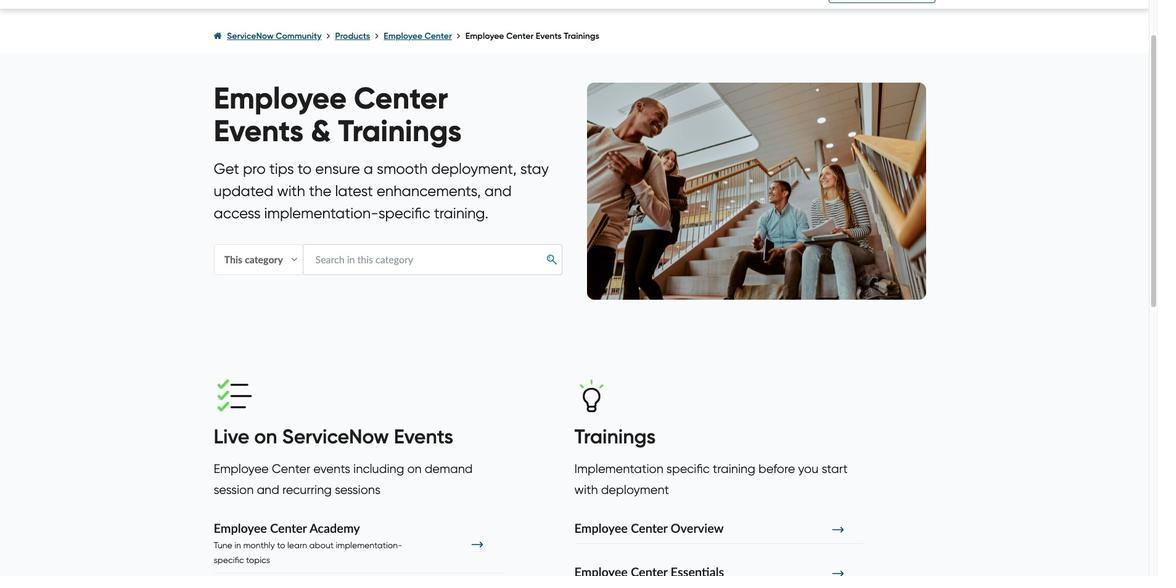Task type: describe. For each thing, give the bounding box(es) containing it.
employee center
[[384, 30, 452, 41]]

ensure
[[316, 160, 360, 178]]

sessions
[[335, 482, 381, 497]]

employee for employee center overview
[[575, 521, 628, 536]]

servicenow community
[[227, 30, 322, 41]]

on inside employee center events including on demand session and recurring sessions
[[408, 461, 422, 476]]

center for employee center
[[425, 30, 452, 41]]

implementation specific training before you start with deployment
[[575, 461, 848, 497]]

training.
[[434, 204, 489, 222]]

employee center link
[[384, 30, 452, 41]]

implementation- inside get pro tips to ensure a smooth deployment, stay updated with the latest enhancements, and access implementation-specific training.
[[265, 204, 379, 222]]

pro
[[243, 160, 266, 178]]

events for trainings
[[536, 30, 562, 41]]

center for employee center academy tune in monthly to learn about implementation- specific topics
[[270, 521, 307, 536]]

the
[[309, 182, 332, 200]]

events
[[314, 461, 351, 476]]

with inside get pro tips to ensure a smooth deployment, stay updated with the latest enhancements, and access implementation-specific training.
[[277, 182, 305, 200]]

live on servicenow events
[[214, 425, 454, 449]]

center for employee center overview
[[631, 521, 668, 536]]

with inside implementation specific training before you start with deployment
[[575, 482, 598, 497]]

enhancements,
[[377, 182, 481, 200]]

employee center events & trainings
[[214, 80, 462, 150]]

and inside get pro tips to ensure a smooth deployment, stay updated with the latest enhancements, and access implementation-specific training.
[[485, 182, 512, 200]]

start
[[822, 461, 848, 476]]

about
[[310, 541, 334, 551]]

employee for employee center events & trainings
[[214, 80, 347, 118]]

demand
[[425, 461, 473, 476]]

0 vertical spatial on
[[254, 425, 277, 449]]

employee for employee center
[[384, 30, 423, 41]]

1 horizontal spatial servicenow
[[282, 425, 389, 449]]

employee for employee center academy tune in monthly to learn about implementation- specific topics
[[214, 521, 267, 536]]

specific inside get pro tips to ensure a smooth deployment, stay updated with the latest enhancements, and access implementation-specific training.
[[379, 204, 431, 222]]

in
[[235, 541, 241, 551]]

implementation
[[575, 461, 664, 476]]

center for employee center events & trainings
[[354, 80, 448, 118]]

access
[[214, 204, 261, 222]]

0 vertical spatial trainings
[[564, 30, 600, 41]]

including
[[354, 461, 404, 476]]

servicenow inside list
[[227, 30, 274, 41]]

a
[[364, 160, 373, 178]]

before
[[759, 461, 796, 476]]

trainings inside employee center events & trainings
[[338, 112, 462, 150]]



Task type: vqa. For each thing, say whether or not it's contained in the screenshot.
to to the bottom
yes



Task type: locate. For each thing, give the bounding box(es) containing it.
0 vertical spatial implementation-
[[265, 204, 379, 222]]

with
[[277, 182, 305, 200], [575, 482, 598, 497]]

implementation-
[[265, 204, 379, 222], [336, 541, 403, 551]]

to right tips
[[298, 160, 312, 178]]

specific left training
[[667, 461, 710, 476]]

1 vertical spatial on
[[408, 461, 422, 476]]

servicenow community link
[[227, 30, 322, 41]]

employee center academy tune in monthly to learn about implementation- specific topics
[[214, 521, 403, 566]]

on left demand
[[408, 461, 422, 476]]

deployment,
[[432, 160, 517, 178]]

products link
[[335, 30, 370, 41]]

employee for employee center events trainings
[[466, 30, 505, 41]]

employee center events trainings
[[466, 30, 600, 41]]

employee for employee center events including on demand session and recurring sessions
[[214, 461, 269, 476]]

with down implementation
[[575, 482, 598, 497]]

0 horizontal spatial servicenow
[[227, 30, 274, 41]]

and
[[485, 182, 512, 200], [257, 482, 280, 497]]

session
[[214, 482, 254, 497]]

1 horizontal spatial to
[[298, 160, 312, 178]]

learn
[[288, 541, 307, 551]]

stay
[[521, 160, 549, 178]]

0 horizontal spatial specific
[[214, 555, 244, 566]]

events inside list
[[536, 30, 562, 41]]

employee
[[384, 30, 423, 41], [466, 30, 505, 41], [214, 80, 347, 118], [214, 461, 269, 476], [214, 521, 267, 536], [575, 521, 628, 536]]

1 horizontal spatial specific
[[379, 204, 431, 222]]

updated
[[214, 182, 274, 200]]

1 vertical spatial trainings
[[338, 112, 462, 150]]

monthly
[[243, 541, 275, 551]]

0 horizontal spatial to
[[277, 541, 285, 551]]

community
[[276, 30, 322, 41]]

and inside employee center events including on demand session and recurring sessions
[[257, 482, 280, 497]]

tips
[[269, 160, 294, 178]]

employee center events including on demand session and recurring sessions
[[214, 461, 473, 497]]

1 vertical spatial servicenow
[[282, 425, 389, 449]]

center inside employee center events including on demand session and recurring sessions
[[272, 461, 311, 476]]

to
[[298, 160, 312, 178], [277, 541, 285, 551]]

and right session
[[257, 482, 280, 497]]

latest
[[335, 182, 373, 200]]

0 vertical spatial events
[[536, 30, 562, 41]]

2 horizontal spatial specific
[[667, 461, 710, 476]]

tune
[[214, 541, 232, 551]]

1 vertical spatial with
[[575, 482, 598, 497]]

center
[[425, 30, 452, 41], [507, 30, 534, 41], [354, 80, 448, 118], [272, 461, 311, 476], [270, 521, 307, 536], [631, 521, 668, 536]]

training
[[713, 461, 756, 476]]

overview
[[671, 521, 724, 536]]

servicenow
[[227, 30, 274, 41], [282, 425, 389, 449]]

1 vertical spatial events
[[214, 112, 304, 150]]

0 vertical spatial to
[[298, 160, 312, 178]]

0 horizontal spatial with
[[277, 182, 305, 200]]

employee inside employee center events & trainings
[[214, 80, 347, 118]]

employee center overview
[[575, 521, 724, 536]]

0 vertical spatial specific
[[379, 204, 431, 222]]

implementation- inside employee center academy tune in monthly to learn about implementation- specific topics
[[336, 541, 403, 551]]

1 horizontal spatial events
[[394, 425, 454, 449]]

live
[[214, 425, 249, 449]]

with down tips
[[277, 182, 305, 200]]

center inside employee center academy tune in monthly to learn about implementation- specific topics
[[270, 521, 307, 536]]

topics
[[246, 555, 270, 566]]

get
[[214, 160, 239, 178]]

servicenow up events
[[282, 425, 389, 449]]

None submit
[[543, 251, 562, 269]]

to inside employee center academy tune in monthly to learn about implementation- specific topics
[[277, 541, 285, 551]]

recurring
[[283, 482, 332, 497]]

2 horizontal spatial events
[[536, 30, 562, 41]]

events inside employee center events & trainings
[[214, 112, 304, 150]]

on
[[254, 425, 277, 449], [408, 461, 422, 476]]

0 vertical spatial with
[[277, 182, 305, 200]]

specific
[[379, 204, 431, 222], [667, 461, 710, 476], [214, 555, 244, 566]]

get pro tips to ensure a smooth deployment, stay updated with the latest enhancements, and access implementation-specific training.
[[214, 160, 549, 222]]

deployment
[[601, 482, 670, 497]]

2 vertical spatial events
[[394, 425, 454, 449]]

implementation- down academy
[[336, 541, 403, 551]]

0 horizontal spatial and
[[257, 482, 280, 497]]

center for employee center events trainings
[[507, 30, 534, 41]]

products
[[335, 30, 370, 41]]

to inside get pro tips to ensure a smooth deployment, stay updated with the latest enhancements, and access implementation-specific training.
[[298, 160, 312, 178]]

2 vertical spatial specific
[[214, 555, 244, 566]]

1 horizontal spatial and
[[485, 182, 512, 200]]

events for &
[[214, 112, 304, 150]]

0 horizontal spatial on
[[254, 425, 277, 449]]

servicenow left community
[[227, 30, 274, 41]]

on right live
[[254, 425, 277, 449]]

employee inside employee center academy tune in monthly to learn about implementation- specific topics
[[214, 521, 267, 536]]

&
[[311, 112, 331, 150]]

2 vertical spatial trainings
[[575, 425, 656, 449]]

specific inside employee center academy tune in monthly to learn about implementation- specific topics
[[214, 555, 244, 566]]

menu bar
[[205, 0, 767, 9]]

trainings
[[564, 30, 600, 41], [338, 112, 462, 150], [575, 425, 656, 449]]

1 vertical spatial and
[[257, 482, 280, 497]]

implementation- down the at left
[[265, 204, 379, 222]]

employee inside employee center events including on demand session and recurring sessions
[[214, 461, 269, 476]]

specific down tune
[[214, 555, 244, 566]]

0 vertical spatial servicenow
[[227, 30, 274, 41]]

specific down enhancements, at the top left of page
[[379, 204, 431, 222]]

specific inside implementation specific training before you start with deployment
[[667, 461, 710, 476]]

list
[[214, 19, 936, 53]]

Search text field
[[303, 244, 563, 275]]

you
[[799, 461, 819, 476]]

to left the learn
[[277, 541, 285, 551]]

1 horizontal spatial on
[[408, 461, 422, 476]]

list containing servicenow community
[[214, 19, 936, 53]]

academy
[[310, 521, 360, 536]]

1 horizontal spatial with
[[575, 482, 598, 497]]

center for employee center events including on demand session and recurring sessions
[[272, 461, 311, 476]]

smooth
[[377, 160, 428, 178]]

and down deployment,
[[485, 182, 512, 200]]

1 vertical spatial implementation-
[[336, 541, 403, 551]]

1 vertical spatial specific
[[667, 461, 710, 476]]

center inside employee center events & trainings
[[354, 80, 448, 118]]

0 vertical spatial and
[[485, 182, 512, 200]]

1 vertical spatial to
[[277, 541, 285, 551]]

0 horizontal spatial events
[[214, 112, 304, 150]]

events
[[536, 30, 562, 41], [214, 112, 304, 150], [394, 425, 454, 449]]



